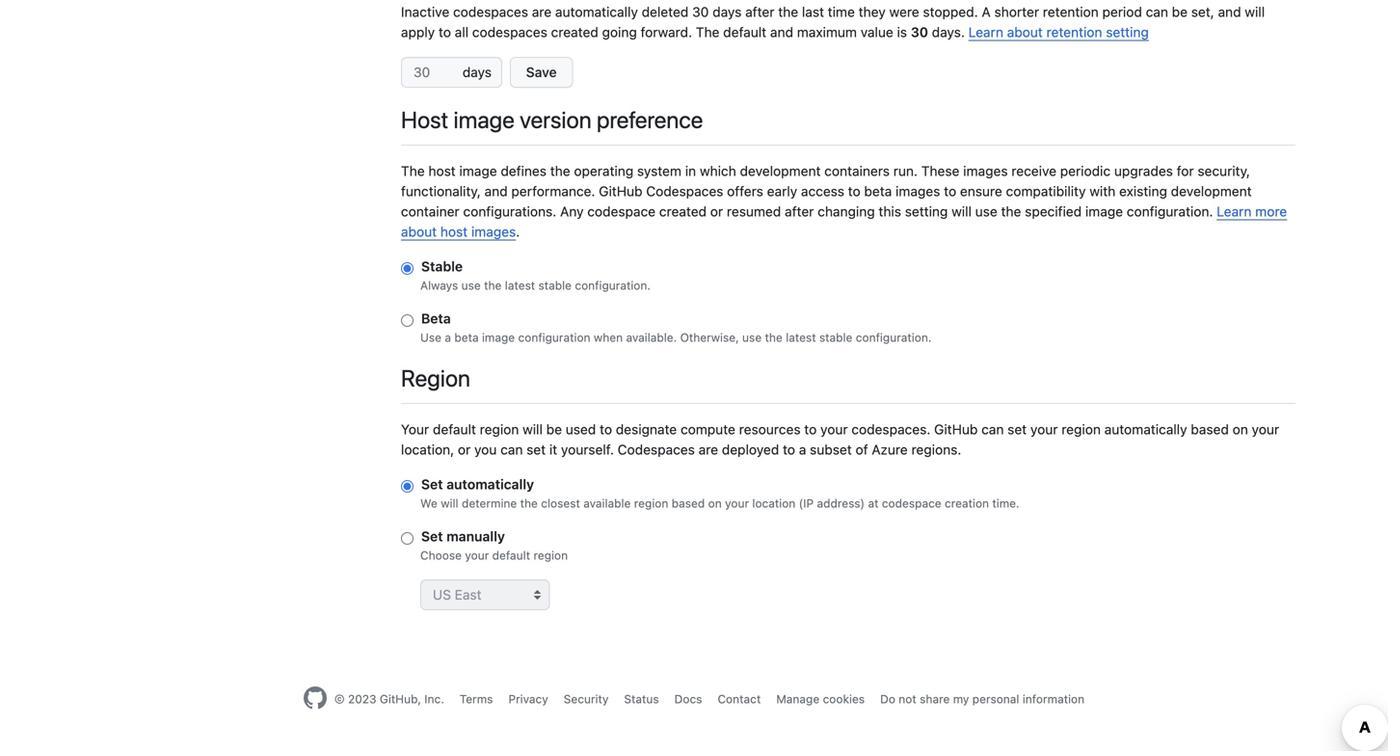 Task type: vqa. For each thing, say whether or not it's contained in the screenshot.
to
yes



Task type: describe. For each thing, give the bounding box(es) containing it.
the down the ensure
[[1001, 203, 1022, 219]]

2 horizontal spatial and
[[1218, 4, 1242, 20]]

personal
[[973, 692, 1020, 706]]

1 vertical spatial codespace
[[882, 497, 942, 510]]

1 horizontal spatial use
[[743, 331, 762, 344]]

1 vertical spatial on
[[708, 497, 722, 510]]

we
[[420, 497, 438, 510]]

homepage image
[[304, 687, 327, 710]]

changing
[[818, 203, 875, 219]]

0 vertical spatial development
[[740, 163, 821, 179]]

the inside the host image defines the operating system in which development containers run. these images receive periodic upgrades for security, functionality, and performance.     github codespaces offers early access to beta images to ensure compatibility with existing development container configurations.     any codespace created or resumed after changing this setting will use the specified image configuration.
[[401, 163, 425, 179]]

apply
[[401, 24, 435, 40]]

the up performance.
[[550, 163, 571, 179]]

preference
[[597, 106, 703, 133]]

do not share my personal information
[[881, 692, 1085, 706]]

save
[[526, 64, 557, 80]]

specified
[[1025, 203, 1082, 219]]

0 vertical spatial set
[[1008, 421, 1027, 437]]

and inside the host image defines the operating system in which development containers run. these images receive periodic upgrades for security, functionality, and performance.     github codespaces offers early access to beta images to ensure compatibility with existing development container configurations.     any codespace created or resumed after changing this setting will use the specified image configuration.
[[485, 183, 508, 199]]

set for set manually
[[421, 528, 443, 544]]

0 vertical spatial stable
[[539, 279, 572, 292]]

inactive
[[401, 4, 450, 20]]

stopped.
[[923, 4, 978, 20]]

security
[[564, 692, 609, 706]]

all
[[455, 24, 469, 40]]

region
[[401, 365, 471, 392]]

resumed
[[727, 203, 781, 219]]

0 horizontal spatial set
[[527, 442, 546, 458]]

host
[[401, 106, 449, 133]]

containers
[[825, 163, 890, 179]]

address)
[[817, 497, 865, 510]]

terms link
[[460, 692, 493, 706]]

are inside 'your default region will be used to designate compute resources to your codespaces. github can set your region automatically based on your location, or you can set it yourself. codespaces are deployed to a subset of azure regions.'
[[699, 442, 718, 458]]

creation
[[945, 497, 989, 510]]

docs
[[675, 692, 702, 706]]

with
[[1090, 183, 1116, 199]]

period
[[1103, 4, 1143, 20]]

© 2023 github, inc.
[[334, 692, 444, 706]]

existing
[[1120, 183, 1168, 199]]

system
[[637, 163, 682, 179]]

2 vertical spatial configuration.
[[856, 331, 932, 344]]

save button
[[510, 57, 573, 88]]

automatically inside inactive codespaces are automatically deleted 30 days after the last time they were stopped. a shorter retention period can be set, and will apply to all codespaces created going forward. the default and maximum value is
[[555, 4, 638, 20]]

ensure
[[960, 183, 1003, 199]]

codespace inside the host image defines the operating system in which development containers run. these images receive periodic upgrades for security, functionality, and performance.     github codespaces offers early access to beta images to ensure compatibility with existing development container configurations.     any codespace created or resumed after changing this setting will use the specified image configuration.
[[588, 203, 656, 219]]

©
[[334, 692, 345, 706]]

to down resources
[[783, 442, 796, 458]]

1 vertical spatial and
[[770, 24, 794, 40]]

always
[[420, 279, 458, 292]]

learn about retention setting link
[[969, 24, 1149, 40]]

based inside 'your default region will be used to designate compute resources to your codespaces. github can set your region automatically based on your location, or you can set it yourself. codespaces are deployed to a subset of azure regions.'
[[1191, 421, 1229, 437]]

which
[[700, 163, 737, 179]]

compatibility
[[1006, 183, 1086, 199]]

learn more about host images
[[401, 203, 1288, 240]]

days.
[[932, 24, 965, 40]]

0 horizontal spatial latest
[[505, 279, 535, 292]]

a inside 'your default region will be used to designate compute resources to your codespaces. github can set your region automatically based on your location, or you can set it yourself. codespaces are deployed to a subset of azure regions.'
[[799, 442, 806, 458]]

otherwise,
[[680, 331, 739, 344]]

image down the with
[[1086, 203, 1123, 219]]

be inside inactive codespaces are automatically deleted 30 days after the last time they were stopped. a shorter retention period can be set, and will apply to all codespaces created going forward. the default and maximum value is
[[1172, 4, 1188, 20]]

use inside the host image defines the operating system in which development containers run. these images receive periodic upgrades for security, functionality, and performance.     github codespaces offers early access to beta images to ensure compatibility with existing development container configurations.     any codespace created or resumed after changing this setting will use the specified image configuration.
[[976, 203, 998, 219]]

use a beta image configuration when available. otherwise, use the latest stable configuration.
[[420, 331, 932, 344]]

privacy
[[509, 692, 548, 706]]

at
[[868, 497, 879, 510]]

0 vertical spatial setting
[[1106, 24, 1149, 40]]

beta
[[421, 311, 451, 326]]

will inside inactive codespaces are automatically deleted 30 days after the last time they were stopped. a shorter retention period can be set, and will apply to all codespaces created going forward. the default and maximum value is
[[1245, 4, 1265, 20]]

0 vertical spatial learn
[[969, 24, 1004, 40]]

more
[[1256, 203, 1288, 219]]

any
[[560, 203, 584, 219]]

github inside the host image defines the operating system in which development containers run. these images receive periodic upgrades for security, functionality, and performance.     github codespaces offers early access to beta images to ensure compatibility with existing development container configurations.     any codespace created or resumed after changing this setting will use the specified image configuration.
[[599, 183, 643, 199]]

30 number field
[[401, 57, 502, 88]]

your
[[401, 421, 429, 437]]

2 vertical spatial automatically
[[447, 476, 534, 492]]

days inside inactive codespaces are automatically deleted 30 days after the last time they were stopped. a shorter retention period can be set, and will apply to all codespaces created going forward. the default and maximum value is
[[713, 4, 742, 20]]

1 vertical spatial stable
[[820, 331, 853, 344]]

created inside the host image defines the operating system in which development containers run. these images receive periodic upgrades for security, functionality, and performance.     github codespaces offers early access to beta images to ensure compatibility with existing development container configurations.     any codespace created or resumed after changing this setting will use the specified image configuration.
[[659, 203, 707, 219]]

information
[[1023, 692, 1085, 706]]

we will determine the closest available region based on your location (ip address) at codespace creation time.
[[420, 497, 1020, 510]]

host image version preference
[[401, 106, 703, 133]]

closest
[[541, 497, 580, 510]]

security link
[[564, 692, 609, 706]]

maximum
[[797, 24, 857, 40]]

shorter
[[995, 4, 1040, 20]]

offers
[[727, 183, 764, 199]]

0 vertical spatial codespaces
[[453, 4, 528, 20]]

available
[[584, 497, 631, 510]]

1 vertical spatial can
[[982, 421, 1004, 437]]

it
[[550, 442, 558, 458]]

access
[[801, 183, 845, 199]]

beta inside the host image defines the operating system in which development containers run. these images receive periodic upgrades for security, functionality, and performance.     github codespaces offers early access to beta images to ensure compatibility with existing development container configurations.     any codespace created or resumed after changing this setting will use the specified image configuration.
[[864, 183, 892, 199]]

codespaces.
[[852, 421, 931, 437]]

early
[[767, 183, 798, 199]]

after inside the host image defines the operating system in which development containers run. these images receive periodic upgrades for security, functionality, and performance.     github codespaces offers early access to beta images to ensure compatibility with existing development container configurations.     any codespace created or resumed after changing this setting will use the specified image configuration.
[[785, 203, 814, 219]]

designate
[[616, 421, 677, 437]]

configuration. inside the host image defines the operating system in which development containers run. these images receive periodic upgrades for security, functionality, and performance.     github codespaces offers early access to beta images to ensure compatibility with existing development container configurations.     any codespace created or resumed after changing this setting will use the specified image configuration.
[[1127, 203, 1214, 219]]

do
[[881, 692, 896, 706]]

they
[[859, 4, 886, 20]]

default inside inactive codespaces are automatically deleted 30 days after the last time they were stopped. a shorter retention period can be set, and will apply to all codespaces created going forward. the default and maximum value is
[[723, 24, 767, 40]]

security,
[[1198, 163, 1251, 179]]

or inside the host image defines the operating system in which development containers run. these images receive periodic upgrades for security, functionality, and performance.     github codespaces offers early access to beta images to ensure compatibility with existing development container configurations.     any codespace created or resumed after changing this setting will use the specified image configuration.
[[711, 203, 723, 219]]

location
[[753, 497, 796, 510]]

30 inside inactive codespaces are automatically deleted 30 days after the last time they were stopped. a shorter retention period can be set, and will apply to all codespaces created going forward. the default and maximum value is
[[692, 4, 709, 20]]

terms
[[460, 692, 493, 706]]

upgrades
[[1115, 163, 1174, 179]]

about inside learn more about host images
[[401, 224, 437, 240]]

stable
[[421, 258, 463, 274]]

resources
[[739, 421, 801, 437]]

operating
[[574, 163, 634, 179]]

share
[[920, 692, 950, 706]]

cookies
[[823, 692, 865, 706]]

docs link
[[675, 692, 702, 706]]

1 horizontal spatial latest
[[786, 331, 816, 344]]

receive
[[1012, 163, 1057, 179]]

the right otherwise, on the top of the page
[[765, 331, 783, 344]]

you
[[474, 442, 497, 458]]

1 vertical spatial codespaces
[[472, 24, 548, 40]]

to down these
[[944, 183, 957, 199]]

version
[[520, 106, 592, 133]]

0 horizontal spatial a
[[445, 331, 451, 344]]

periodic
[[1061, 163, 1111, 179]]

1 vertical spatial retention
[[1047, 24, 1103, 40]]

contact link
[[718, 692, 761, 706]]

manage
[[777, 692, 820, 706]]

1 vertical spatial images
[[896, 183, 941, 199]]



Task type: locate. For each thing, give the bounding box(es) containing it.
github inside 'your default region will be used to designate compute resources to your codespaces. github can set your region automatically based on your location, or you can set it yourself. codespaces are deployed to a subset of azure regions.'
[[935, 421, 978, 437]]

determine
[[462, 497, 517, 510]]

0 vertical spatial based
[[1191, 421, 1229, 437]]

be
[[1172, 4, 1188, 20], [546, 421, 562, 437]]

a left subset
[[799, 442, 806, 458]]

time
[[828, 4, 855, 20]]

about down shorter
[[1007, 24, 1043, 40]]

0 vertical spatial automatically
[[555, 4, 638, 20]]

2 vertical spatial can
[[501, 442, 523, 458]]

are up 'save' in the top left of the page
[[532, 4, 552, 20]]

are
[[532, 4, 552, 20], [699, 442, 718, 458]]

image down 30 number field
[[454, 106, 515, 133]]

set,
[[1192, 4, 1215, 20]]

0 vertical spatial latest
[[505, 279, 535, 292]]

0 vertical spatial about
[[1007, 24, 1043, 40]]

codespaces inside the host image defines the operating system in which development containers run. these images receive periodic upgrades for security, functionality, and performance.     github codespaces offers early access to beta images to ensure compatibility with existing development container configurations.     any codespace created or resumed after changing this setting will use the specified image configuration.
[[646, 183, 724, 199]]

0 vertical spatial host
[[429, 163, 456, 179]]

or left resumed
[[711, 203, 723, 219]]

1 vertical spatial development
[[1171, 183, 1252, 199]]

1 vertical spatial use
[[462, 279, 481, 292]]

2 horizontal spatial automatically
[[1105, 421, 1188, 437]]

configuration. up when
[[575, 279, 651, 292]]

about down the container
[[401, 224, 437, 240]]

2 horizontal spatial can
[[1146, 4, 1169, 20]]

images inside learn more about host images
[[471, 224, 516, 240]]

beta right 'use'
[[455, 331, 479, 344]]

1 horizontal spatial or
[[711, 203, 723, 219]]

codespaces up all
[[453, 4, 528, 20]]

1 vertical spatial learn
[[1217, 203, 1252, 219]]

setting inside the host image defines the operating system in which development containers run. these images receive periodic upgrades for security, functionality, and performance.     github codespaces offers early access to beta images to ensure compatibility with existing development container configurations.     any codespace created or resumed after changing this setting will use the specified image configuration.
[[905, 203, 948, 219]]

and right 'set,'
[[1218, 4, 1242, 20]]

1 horizontal spatial are
[[699, 442, 718, 458]]

image
[[454, 106, 515, 133], [459, 163, 497, 179], [1086, 203, 1123, 219], [482, 331, 515, 344]]

used
[[566, 421, 596, 437]]

the left last at top
[[778, 4, 799, 20]]

will right 'set,'
[[1245, 4, 1265, 20]]

0 vertical spatial or
[[711, 203, 723, 219]]

codespace
[[588, 203, 656, 219], [882, 497, 942, 510]]

based
[[1191, 421, 1229, 437], [672, 497, 705, 510]]

30 days. learn about retention setting
[[911, 24, 1149, 40]]

configuration
[[518, 331, 591, 344]]

can inside inactive codespaces are automatically deleted 30 days after the last time they were stopped. a shorter retention period can be set, and will apply to all codespaces created going forward. the default and maximum value is
[[1146, 4, 1169, 20]]

development
[[740, 163, 821, 179], [1171, 183, 1252, 199]]

setting
[[1106, 24, 1149, 40], [905, 203, 948, 219]]

and left maximum
[[770, 24, 794, 40]]

0 vertical spatial be
[[1172, 4, 1188, 20]]

set left it
[[527, 442, 546, 458]]

0 vertical spatial default
[[723, 24, 767, 40]]

0 horizontal spatial images
[[471, 224, 516, 240]]

default inside 'your default region will be used to designate compute resources to your codespaces. github can set your region automatically based on your location, or you can set it yourself. codespaces are deployed to a subset of azure regions.'
[[433, 421, 476, 437]]

(ip
[[799, 497, 814, 510]]

1 horizontal spatial days
[[713, 4, 742, 20]]

after
[[746, 4, 775, 20], [785, 203, 814, 219]]

1 vertical spatial be
[[546, 421, 562, 437]]

created inside inactive codespaces are automatically deleted 30 days after the last time they were stopped. a shorter retention period can be set, and will apply to all codespaces created going forward. the default and maximum value is
[[551, 24, 599, 40]]

1 horizontal spatial can
[[982, 421, 1004, 437]]

contact
[[718, 692, 761, 706]]

beta up the this
[[864, 183, 892, 199]]

1 vertical spatial or
[[458, 442, 471, 458]]

host inside the host image defines the operating system in which development containers run. these images receive periodic upgrades for security, functionality, and performance.     github codespaces offers early access to beta images to ensure compatibility with existing development container configurations.     any codespace created or resumed after changing this setting will use the specified image configuration.
[[429, 163, 456, 179]]

0 vertical spatial created
[[551, 24, 599, 40]]

latest
[[505, 279, 535, 292], [786, 331, 816, 344]]

1 vertical spatial set
[[421, 528, 443, 544]]

will left used
[[523, 421, 543, 437]]

learn inside learn more about host images
[[1217, 203, 1252, 219]]

do not share my personal information button
[[881, 690, 1085, 708]]

can right you
[[501, 442, 523, 458]]

or left you
[[458, 442, 471, 458]]

manually
[[447, 528, 505, 544]]

development up early
[[740, 163, 821, 179]]

can up time.
[[982, 421, 1004, 437]]

latest right otherwise, on the top of the page
[[786, 331, 816, 344]]

0 horizontal spatial be
[[546, 421, 562, 437]]

codespace right at
[[882, 497, 942, 510]]

0 horizontal spatial about
[[401, 224, 437, 240]]

default
[[723, 24, 767, 40], [433, 421, 476, 437], [492, 549, 530, 562]]

github up regions.
[[935, 421, 978, 437]]

will inside the host image defines the operating system in which development containers run. these images receive periodic upgrades for security, functionality, and performance.     github codespaces offers early access to beta images to ensure compatibility with existing development container configurations.     any codespace created or resumed after changing this setting will use the specified image configuration.
[[952, 203, 972, 219]]

1 horizontal spatial about
[[1007, 24, 1043, 40]]

1 horizontal spatial development
[[1171, 183, 1252, 199]]

2 set from the top
[[421, 528, 443, 544]]

learn left more
[[1217, 203, 1252, 219]]

use down the ensure
[[976, 203, 998, 219]]

0 horizontal spatial can
[[501, 442, 523, 458]]

0 horizontal spatial stable
[[539, 279, 572, 292]]

1 horizontal spatial after
[[785, 203, 814, 219]]

1 horizontal spatial based
[[1191, 421, 1229, 437]]

0 horizontal spatial on
[[708, 497, 722, 510]]

host down the container
[[441, 224, 468, 240]]

image up functionality,
[[459, 163, 497, 179]]

codespaces inside 'your default region will be used to designate compute resources to your codespaces. github can set your region automatically based on your location, or you can set it yourself. codespaces are deployed to a subset of azure regions.'
[[618, 442, 695, 458]]

to left all
[[439, 24, 451, 40]]

github down operating
[[599, 183, 643, 199]]

days right deleted
[[713, 4, 742, 20]]

the left closest
[[520, 497, 538, 510]]

after inside inactive codespaces are automatically deleted 30 days after the last time they were stopped. a shorter retention period can be set, and will apply to all codespaces created going forward. the default and maximum value is
[[746, 4, 775, 20]]

set up time.
[[1008, 421, 1027, 437]]

0 horizontal spatial codespace
[[588, 203, 656, 219]]

default up location,
[[433, 421, 476, 437]]

will right the "we"
[[441, 497, 459, 510]]

1 vertical spatial based
[[672, 497, 705, 510]]

0 horizontal spatial use
[[462, 279, 481, 292]]

1 vertical spatial beta
[[455, 331, 479, 344]]

set
[[421, 476, 443, 492], [421, 528, 443, 544]]

codespace down operating
[[588, 203, 656, 219]]

can right period
[[1146, 4, 1169, 20]]

learn down a
[[969, 24, 1004, 40]]

1 vertical spatial default
[[433, 421, 476, 437]]

set up choose
[[421, 528, 443, 544]]

0 horizontal spatial days
[[463, 64, 492, 80]]

the right forward.
[[696, 24, 720, 40]]

when
[[594, 331, 623, 344]]

30 right is
[[911, 24, 929, 40]]

configuration. up codespaces.
[[856, 331, 932, 344]]

use
[[420, 331, 442, 344]]

manage cookies button
[[777, 690, 865, 708]]

set manually
[[421, 528, 505, 544]]

forward.
[[641, 24, 692, 40]]

on inside 'your default region will be used to designate compute resources to your codespaces. github can set your region automatically based on your location, or you can set it yourself. codespaces are deployed to a subset of azure regions.'
[[1233, 421, 1249, 437]]

is
[[897, 24, 907, 40]]

0 vertical spatial are
[[532, 4, 552, 20]]

set
[[1008, 421, 1027, 437], [527, 442, 546, 458]]

default right forward.
[[723, 24, 767, 40]]

to down containers
[[848, 183, 861, 199]]

created down in
[[659, 203, 707, 219]]

0 horizontal spatial beta
[[455, 331, 479, 344]]

compute
[[681, 421, 736, 437]]

images down run.
[[896, 183, 941, 199]]

configuration. down existing at right top
[[1127, 203, 1214, 219]]

1 horizontal spatial and
[[770, 24, 794, 40]]

of
[[856, 442, 868, 458]]

automatically
[[555, 4, 638, 20], [1105, 421, 1188, 437], [447, 476, 534, 492]]

after down early
[[785, 203, 814, 219]]

container
[[401, 203, 460, 219]]

1 horizontal spatial images
[[896, 183, 941, 199]]

set for set automatically
[[421, 476, 443, 492]]

set up the "we"
[[421, 476, 443, 492]]

codespaces down designate
[[618, 442, 695, 458]]

my
[[953, 692, 970, 706]]

deleted
[[642, 4, 689, 20]]

after left last at top
[[746, 4, 775, 20]]

default down manually
[[492, 549, 530, 562]]

region
[[480, 421, 519, 437], [1062, 421, 1101, 437], [634, 497, 669, 510], [534, 549, 568, 562]]

last
[[802, 4, 824, 20]]

subset
[[810, 442, 852, 458]]

will down the ensure
[[952, 203, 972, 219]]

the inside inactive codespaces are automatically deleted 30 days after the last time they were stopped. a shorter retention period can be set, and will apply to all codespaces created going forward. the default and maximum value is
[[778, 4, 799, 20]]

0 horizontal spatial created
[[551, 24, 599, 40]]

azure
[[872, 442, 908, 458]]

0 horizontal spatial learn
[[969, 24, 1004, 40]]

30 right deleted
[[692, 4, 709, 20]]

status link
[[624, 692, 659, 706]]

1 horizontal spatial beta
[[864, 183, 892, 199]]

inc.
[[425, 692, 444, 706]]

configurations.
[[463, 203, 557, 219]]

1 vertical spatial setting
[[905, 203, 948, 219]]

can
[[1146, 4, 1169, 20], [982, 421, 1004, 437], [501, 442, 523, 458]]

2 horizontal spatial use
[[976, 203, 998, 219]]

2 vertical spatial default
[[492, 549, 530, 562]]

a right 'use'
[[445, 331, 451, 344]]

1 horizontal spatial learn
[[1217, 203, 1252, 219]]

location,
[[401, 442, 454, 458]]

the right always
[[484, 279, 502, 292]]

regions.
[[912, 442, 962, 458]]

host inside learn more about host images
[[441, 224, 468, 240]]

use right otherwise, on the top of the page
[[743, 331, 762, 344]]

0 horizontal spatial based
[[672, 497, 705, 510]]

days down all
[[463, 64, 492, 80]]

and up configurations.
[[485, 183, 508, 199]]

0 vertical spatial github
[[599, 183, 643, 199]]

your default region will be used to designate compute resources to your codespaces. github can set your region automatically based on your location, or you can set it yourself. codespaces are deployed to a subset of azure regions.
[[401, 421, 1280, 458]]

defines
[[501, 163, 547, 179]]

development down security,
[[1171, 183, 1252, 199]]

images up the ensure
[[964, 163, 1008, 179]]

0 vertical spatial after
[[746, 4, 775, 20]]

a
[[445, 331, 451, 344], [799, 442, 806, 458]]

to up subset
[[805, 421, 817, 437]]

be up it
[[546, 421, 562, 437]]

1 vertical spatial latest
[[786, 331, 816, 344]]

the inside inactive codespaces are automatically deleted 30 days after the last time they were stopped. a shorter retention period can be set, and will apply to all codespaces created going forward. the default and maximum value is
[[696, 24, 720, 40]]

deployed
[[722, 442, 779, 458]]

or inside 'your default region will be used to designate compute resources to your codespaces. github can set your region automatically based on your location, or you can set it yourself. codespaces are deployed to a subset of azure regions.'
[[458, 442, 471, 458]]

0 vertical spatial can
[[1146, 4, 1169, 20]]

choose your default region
[[420, 549, 568, 562]]

time.
[[993, 497, 1020, 510]]

0 vertical spatial configuration.
[[1127, 203, 1214, 219]]

2 horizontal spatial default
[[723, 24, 767, 40]]

1 vertical spatial host
[[441, 224, 468, 240]]

images down configurations.
[[471, 224, 516, 240]]

created left going
[[551, 24, 599, 40]]

automatically inside 'your default region will be used to designate compute resources to your codespaces. github can set your region automatically based on your location, or you can set it yourself. codespaces are deployed to a subset of azure regions.'
[[1105, 421, 1188, 437]]

codespaces down in
[[646, 183, 724, 199]]

the
[[696, 24, 720, 40], [401, 163, 425, 179]]

0 horizontal spatial or
[[458, 442, 471, 458]]

a
[[982, 4, 991, 20]]

0 horizontal spatial and
[[485, 183, 508, 199]]

1 horizontal spatial created
[[659, 203, 707, 219]]

host up functionality,
[[429, 163, 456, 179]]

0 horizontal spatial setting
[[905, 203, 948, 219]]

image left configuration
[[482, 331, 515, 344]]

1 vertical spatial are
[[699, 442, 718, 458]]

set automatically
[[421, 476, 534, 492]]

the
[[778, 4, 799, 20], [550, 163, 571, 179], [1001, 203, 1022, 219], [484, 279, 502, 292], [765, 331, 783, 344], [520, 497, 538, 510]]

None radio
[[401, 312, 414, 329], [401, 530, 414, 547], [401, 312, 414, 329], [401, 530, 414, 547]]

to right used
[[600, 421, 612, 437]]

will inside 'your default region will be used to designate compute resources to your codespaces. github can set your region automatically based on your location, or you can set it yourself. codespaces are deployed to a subset of azure regions.'
[[523, 421, 543, 437]]

0 vertical spatial codespaces
[[646, 183, 724, 199]]

will
[[1245, 4, 1265, 20], [952, 203, 972, 219], [523, 421, 543, 437], [441, 497, 459, 510]]

0 horizontal spatial default
[[433, 421, 476, 437]]

latest down .
[[505, 279, 535, 292]]

1 vertical spatial configuration.
[[575, 279, 651, 292]]

be inside 'your default region will be used to designate compute resources to your codespaces. github can set your region automatically based on your location, or you can set it yourself. codespaces are deployed to a subset of azure regions.'
[[546, 421, 562, 437]]

created
[[551, 24, 599, 40], [659, 203, 707, 219]]

manage cookies
[[777, 692, 865, 706]]

0 horizontal spatial the
[[401, 163, 425, 179]]

1 vertical spatial days
[[463, 64, 492, 80]]

use
[[976, 203, 998, 219], [462, 279, 481, 292], [743, 331, 762, 344]]

1 vertical spatial github
[[935, 421, 978, 437]]

1 vertical spatial a
[[799, 442, 806, 458]]

1 vertical spatial codespaces
[[618, 442, 695, 458]]

this
[[879, 203, 902, 219]]

0 horizontal spatial 30
[[692, 4, 709, 20]]

are down compute
[[699, 442, 718, 458]]

choose
[[420, 549, 462, 562]]

1 vertical spatial 30
[[911, 24, 929, 40]]

value
[[861, 24, 894, 40]]

learn more about host images link
[[401, 203, 1288, 240]]

retention inside inactive codespaces are automatically deleted 30 days after the last time they were stopped. a shorter retention period can be set, and will apply to all codespaces created going forward. the default and maximum value is
[[1043, 4, 1099, 20]]

codespaces right all
[[472, 24, 548, 40]]

2 vertical spatial and
[[485, 183, 508, 199]]

performance.
[[511, 183, 595, 199]]

0 vertical spatial use
[[976, 203, 998, 219]]

functionality,
[[401, 183, 481, 199]]

use right always
[[462, 279, 481, 292]]

1 horizontal spatial automatically
[[555, 4, 638, 20]]

1 set from the top
[[421, 476, 443, 492]]

0 vertical spatial on
[[1233, 421, 1249, 437]]

setting down period
[[1106, 24, 1149, 40]]

2023
[[348, 692, 377, 706]]

the up functionality,
[[401, 163, 425, 179]]

beta
[[864, 183, 892, 199], [455, 331, 479, 344]]

run.
[[894, 163, 918, 179]]

github,
[[380, 692, 421, 706]]

1 horizontal spatial a
[[799, 442, 806, 458]]

0 horizontal spatial automatically
[[447, 476, 534, 492]]

1 vertical spatial set
[[527, 442, 546, 458]]

None radio
[[401, 260, 414, 277], [401, 478, 414, 495], [401, 260, 414, 277], [401, 478, 414, 495]]

be left 'set,'
[[1172, 4, 1188, 20]]

setting right the this
[[905, 203, 948, 219]]

are inside inactive codespaces are automatically deleted 30 days after the last time they were stopped. a shorter retention period can be set, and will apply to all codespaces created going forward. the default and maximum value is
[[532, 4, 552, 20]]

1 horizontal spatial setting
[[1106, 24, 1149, 40]]

always use the latest stable configuration.
[[420, 279, 651, 292]]

0 vertical spatial images
[[964, 163, 1008, 179]]

status
[[624, 692, 659, 706]]

inactive codespaces are automatically deleted 30 days after the last time they were stopped. a shorter retention period can be set, and will apply to all codespaces created going forward. the default and maximum value is
[[401, 4, 1265, 40]]

1 horizontal spatial default
[[492, 549, 530, 562]]

to inside inactive codespaces are automatically deleted 30 days after the last time they were stopped. a shorter retention period can be set, and will apply to all codespaces created going forward. the default and maximum value is
[[439, 24, 451, 40]]

0 horizontal spatial configuration.
[[575, 279, 651, 292]]

0 horizontal spatial are
[[532, 4, 552, 20]]

0 vertical spatial and
[[1218, 4, 1242, 20]]



